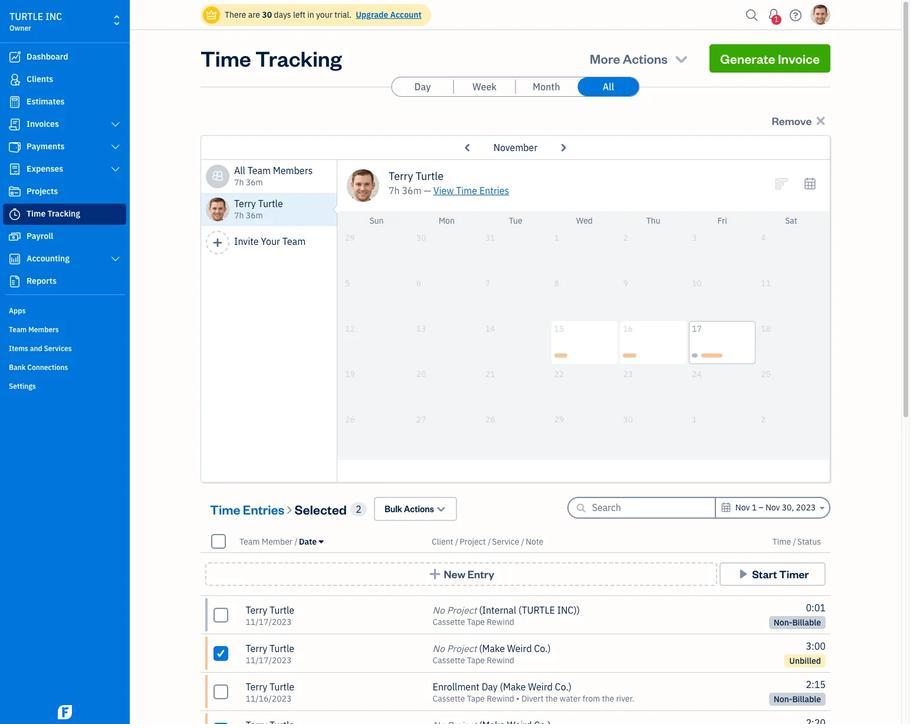 Task type: vqa. For each thing, say whether or not it's contained in the screenshot.
7h
yes



Task type: describe. For each thing, give the bounding box(es) containing it.
3 / from the left
[[488, 536, 491, 547]]

turtle for 2:15
[[270, 681, 295, 693]]

terry for 2:15
[[246, 681, 268, 693]]

chevron large down image for expenses
[[110, 165, 121, 174]]

) for 3:00
[[548, 643, 551, 655]]

( for 0:01
[[479, 604, 483, 616]]

2 / from the left
[[456, 536, 459, 547]]

15
[[555, 323, 565, 334]]

reports link
[[3, 271, 126, 292]]

november
[[494, 142, 538, 153]]

accounting
[[27, 253, 70, 264]]

projects link
[[3, 181, 126, 202]]

1 vertical spatial 29
[[555, 414, 565, 425]]

5 / from the left
[[794, 536, 797, 547]]

4
[[762, 233, 766, 243]]

6
[[417, 278, 422, 289]]

generate invoice
[[721, 50, 821, 67]]

bank connections link
[[3, 358, 126, 376]]

times image
[[815, 114, 828, 128]]

clients link
[[3, 69, 126, 90]]

next month image
[[556, 138, 571, 157]]

account
[[391, 9, 422, 20]]

0:01 non-billable
[[774, 602, 826, 628]]

chart image
[[8, 253, 22, 265]]

21
[[486, 369, 496, 380]]

dashboard image
[[8, 51, 22, 63]]

bank
[[9, 363, 26, 372]]

0 vertical spatial time tracking
[[201, 44, 342, 72]]

settings link
[[3, 377, 126, 395]]

chevrondown image inside "more actions" dropdown button
[[674, 50, 690, 67]]

8
[[555, 278, 560, 289]]

enrollment day ( make weird co. ) cassette tape rewind • divert the water from the river.
[[433, 681, 635, 704]]

go to help image
[[787, 6, 806, 24]]

bank connections
[[9, 363, 68, 372]]

month link
[[516, 77, 578, 96]]

days
[[274, 9, 291, 20]]

3:00
[[807, 640, 826, 652]]

caretdown image inside nov 1 – nov 30, 2023 dropdown button
[[819, 501, 825, 515]]

non- for 0:01
[[774, 617, 793, 628]]

time inside button
[[210, 501, 241, 517]]

time entries
[[210, 501, 285, 517]]

accounting link
[[3, 249, 126, 270]]

) for 0:01
[[577, 604, 580, 616]]

search image
[[743, 6, 762, 24]]

tape for 2:15
[[467, 694, 485, 704]]

plus image for invite your team 'button'
[[212, 237, 223, 248]]

play image
[[737, 568, 751, 580]]

chevron large down image
[[110, 142, 121, 152]]

terry turtle 7h 36m
[[234, 198, 283, 221]]

projects
[[27, 186, 58, 197]]

co. for day
[[555, 681, 569, 693]]

2 nov from the left
[[766, 502, 781, 513]]

time tracking inside "time tracking" link
[[27, 208, 80, 219]]

1 button
[[765, 3, 784, 27]]

from
[[583, 694, 601, 704]]

10
[[693, 278, 702, 289]]

and
[[30, 344, 42, 353]]

status
[[798, 536, 822, 547]]

7h for terry turtle 7h 36m
[[234, 210, 244, 221]]

timer
[[780, 567, 810, 581]]

project for internal
[[447, 604, 477, 616]]

nov 1 – nov 30, 2023 button
[[716, 498, 830, 518]]

terry turtle 11/17/2023 for internal (turtle inc)
[[246, 604, 295, 627]]

project for make
[[447, 643, 477, 655]]

inc
[[45, 11, 62, 22]]

31
[[486, 233, 496, 243]]

turtle for 0:01
[[270, 604, 295, 616]]

23
[[624, 369, 634, 380]]

30,
[[783, 502, 795, 513]]

actions for bulk actions
[[404, 504, 434, 515]]

7
[[486, 278, 491, 289]]

sat
[[786, 215, 798, 226]]

18
[[762, 323, 771, 334]]

1 inside the 1 dropdown button
[[775, 15, 779, 24]]

client image
[[8, 74, 22, 86]]

new entry
[[444, 567, 495, 581]]

date link
[[299, 536, 324, 547]]

25
[[762, 369, 771, 380]]

money image
[[8, 231, 22, 243]]

billable for 2:15
[[793, 694, 822, 705]]

new entry button
[[205, 563, 718, 586]]

payroll link
[[3, 226, 126, 247]]

dashboard
[[27, 51, 68, 62]]

note
[[526, 536, 544, 547]]

there
[[225, 9, 246, 20]]

) for 2:15
[[569, 681, 572, 693]]

no for make weird co.
[[433, 643, 445, 655]]

( for 2:15
[[500, 681, 504, 693]]

2 the from the left
[[603, 694, 615, 704]]

13
[[417, 323, 427, 334]]

make for day
[[504, 681, 526, 693]]

team inside main 'element'
[[9, 325, 27, 334]]

team members
[[9, 325, 59, 334]]

date
[[299, 536, 317, 547]]

payments
[[27, 141, 65, 152]]

weird for day
[[528, 681, 553, 693]]

turtle inside terry turtle 7h 36m — view time entries
[[416, 169, 444, 183]]

owner
[[9, 24, 31, 32]]

start
[[753, 567, 778, 581]]

28
[[486, 414, 496, 425]]

2:15 non-billable
[[774, 679, 826, 705]]

Search text field
[[592, 498, 715, 517]]

plus image for the new entry button
[[428, 568, 442, 580]]

water
[[560, 694, 581, 704]]

client / project / service / note
[[432, 536, 544, 547]]

24
[[693, 369, 702, 380]]

entries inside terry turtle 7h 36m — view time entries
[[480, 185, 510, 197]]

0 horizontal spatial 30
[[262, 9, 272, 20]]

2 horizontal spatial 2
[[762, 414, 766, 425]]

0 vertical spatial day
[[415, 81, 431, 93]]

36m inside all team members 7h 36m
[[246, 177, 263, 188]]

team members link
[[3, 321, 126, 338]]

estimate image
[[8, 96, 22, 108]]

day inside enrollment day ( make weird co. ) cassette tape rewind • divert the water from the river.
[[482, 681, 498, 693]]

no for internal (turtle inc)
[[433, 604, 445, 616]]

service
[[492, 536, 520, 547]]

terry inside terry turtle 7h 36m
[[234, 198, 256, 210]]

members inside main 'element'
[[28, 325, 59, 334]]

connections
[[27, 363, 68, 372]]

time entries button
[[210, 500, 285, 519]]

previous month image
[[460, 138, 476, 157]]

payments link
[[3, 136, 126, 158]]

all team members 7h 36m
[[234, 165, 313, 188]]

1 up 8
[[555, 233, 560, 243]]

bulk
[[385, 504, 403, 515]]

upgrade account link
[[354, 9, 422, 20]]

client
[[432, 536, 454, 547]]

time left status
[[773, 536, 792, 547]]

sun
[[370, 215, 384, 226]]

generate
[[721, 50, 776, 67]]

cassette for 3:00
[[433, 655, 465, 666]]

0 horizontal spatial 2
[[356, 503, 362, 515]]

team inside 'button'
[[283, 236, 306, 247]]

expenses link
[[3, 159, 126, 180]]

rewind for 3:00
[[487, 655, 515, 666]]

clients
[[27, 74, 53, 84]]

left
[[293, 9, 306, 20]]

make for project
[[483, 643, 505, 655]]

timer image
[[8, 208, 22, 220]]

billable for 0:01
[[793, 617, 822, 628]]

invoice
[[779, 50, 821, 67]]

fri
[[718, 215, 728, 226]]



Task type: locate. For each thing, give the bounding box(es) containing it.
more
[[590, 50, 621, 67]]

caretdown image right '2023'
[[819, 501, 825, 515]]

( inside enrollment day ( make weird co. ) cassette tape rewind • divert the water from the river.
[[500, 681, 504, 693]]

2 vertical spatial 2
[[356, 503, 362, 515]]

1 nov from the left
[[736, 502, 750, 513]]

team up terry turtle 7h 36m
[[248, 165, 271, 176]]

plus image
[[212, 237, 223, 248], [428, 568, 442, 580]]

non- for 2:15
[[774, 694, 793, 705]]

time up team member /
[[210, 501, 241, 517]]

expense image
[[8, 164, 22, 175]]

9
[[624, 278, 629, 289]]

caretdown image
[[819, 501, 825, 515], [319, 537, 324, 546]]

co. for project
[[534, 643, 548, 655]]

1 horizontal spatial entries
[[480, 185, 510, 197]]

0 vertical spatial 2
[[624, 233, 629, 243]]

0 horizontal spatial entries
[[243, 501, 285, 517]]

your
[[316, 9, 333, 20]]

2 non- from the top
[[774, 694, 793, 705]]

1 vertical spatial terry turtle 11/17/2023
[[246, 643, 295, 666]]

tue
[[509, 215, 523, 226]]

1 vertical spatial (
[[479, 643, 483, 655]]

billable inside the 2:15 non-billable
[[793, 694, 822, 705]]

0 horizontal spatial chevrondown image
[[436, 503, 447, 515]]

2 chevron large down image from the top
[[110, 165, 121, 174]]

chevron large down image down chevron large down image
[[110, 165, 121, 174]]

12
[[345, 323, 355, 334]]

mon
[[439, 215, 455, 226]]

month
[[533, 81, 561, 93]]

0 vertical spatial cassette
[[433, 617, 465, 627]]

1 vertical spatial tracking
[[48, 208, 80, 219]]

36m for terry turtle 7h 36m
[[246, 210, 263, 221]]

)
[[577, 604, 580, 616], [548, 643, 551, 655], [569, 681, 572, 693]]

1 vertical spatial all
[[234, 165, 245, 176]]

1 vertical spatial time tracking
[[27, 208, 80, 219]]

7h
[[234, 177, 244, 188], [389, 185, 400, 197], [234, 210, 244, 221]]

0 vertical spatial plus image
[[212, 237, 223, 248]]

1 vertical spatial rewind
[[487, 655, 515, 666]]

cassette up enrollment
[[433, 655, 465, 666]]

in
[[308, 9, 314, 20]]

0 vertical spatial 11/17/2023
[[246, 617, 292, 627]]

7h inside terry turtle 7h 36m
[[234, 210, 244, 221]]

1 horizontal spatial co.
[[555, 681, 569, 693]]

calendar image
[[721, 501, 732, 515]]

1 no from the top
[[433, 604, 445, 616]]

1 horizontal spatial tracking
[[256, 44, 342, 72]]

check image
[[216, 647, 226, 659]]

internal
[[483, 604, 517, 616]]

chevron large down image
[[110, 120, 121, 129], [110, 165, 121, 174], [110, 254, 121, 264]]

1 vertical spatial entries
[[243, 501, 285, 517]]

1 rewind from the top
[[487, 617, 515, 627]]

tape inside no project ( make weird co. ) cassette tape rewind
[[467, 655, 485, 666]]

0 vertical spatial chevron large down image
[[110, 120, 121, 129]]

terry turtle 11/16/2023
[[246, 681, 295, 704]]

1 vertical spatial co.
[[555, 681, 569, 693]]

0 horizontal spatial caretdown image
[[319, 537, 324, 546]]

) up water
[[569, 681, 572, 693]]

make up •
[[504, 681, 526, 693]]

0 vertical spatial co.
[[534, 643, 548, 655]]

1 11/17/2023 from the top
[[246, 617, 292, 627]]

36m up terry turtle 7h 36m
[[246, 177, 263, 188]]

) down (turtle
[[548, 643, 551, 655]]

terry for 3:00
[[246, 643, 268, 655]]

trial.
[[335, 9, 352, 20]]

0 vertical spatial chevrondown image
[[674, 50, 690, 67]]

co. inside enrollment day ( make weird co. ) cassette tape rewind • divert the water from the river.
[[555, 681, 569, 693]]

cassette inside no project ( internal (turtle inc) ) cassette tape rewind
[[433, 617, 465, 627]]

2 vertical spatial tape
[[467, 694, 485, 704]]

36m inside terry turtle 7h 36m
[[246, 210, 263, 221]]

the
[[546, 694, 558, 704], [603, 694, 615, 704]]

note link
[[526, 536, 544, 547]]

project up enrollment
[[447, 643, 477, 655]]

cassette for 2:15
[[433, 694, 465, 704]]

entries up tue
[[480, 185, 510, 197]]

2 vertical spatial cassette
[[433, 694, 465, 704]]

1 vertical spatial caretdown image
[[319, 537, 324, 546]]

calendar image
[[804, 177, 818, 190]]

0 vertical spatial 30
[[262, 9, 272, 20]]

1 vertical spatial 30
[[417, 233, 427, 243]]

0 vertical spatial caretdown image
[[819, 501, 825, 515]]

tape for 3:00
[[467, 655, 485, 666]]

all for all
[[603, 81, 615, 93]]

weird up the divert
[[528, 681, 553, 693]]

2:15
[[807, 679, 826, 691]]

billable
[[793, 617, 822, 628], [793, 694, 822, 705]]

1 vertical spatial actions
[[404, 504, 434, 515]]

billable down 2:15
[[793, 694, 822, 705]]

team down apps
[[9, 325, 27, 334]]

1 horizontal spatial chevrondown image
[[674, 50, 690, 67]]

team inside all team members 7h 36m
[[248, 165, 271, 176]]

time tracking
[[201, 44, 342, 72], [27, 208, 80, 219]]

2 left 'bulk'
[[356, 503, 362, 515]]

wed
[[577, 215, 593, 226]]

0 vertical spatial terry turtle 11/17/2023
[[246, 604, 295, 627]]

actions for more actions
[[623, 50, 668, 67]]

entries
[[480, 185, 510, 197], [243, 501, 285, 517]]

non- up the 3:00 unbilled
[[774, 617, 793, 628]]

time right view
[[456, 185, 478, 197]]

estimates
[[27, 96, 65, 107]]

more actions button
[[580, 44, 701, 73]]

1 vertical spatial plus image
[[428, 568, 442, 580]]

tracking down left
[[256, 44, 342, 72]]

( down no project ( internal (turtle inc) ) cassette tape rewind
[[479, 643, 483, 655]]

report image
[[8, 276, 22, 287]]

time down there
[[201, 44, 251, 72]]

0 horizontal spatial members
[[28, 325, 59, 334]]

0 horizontal spatial day
[[415, 81, 431, 93]]

actions
[[623, 50, 668, 67], [404, 504, 434, 515]]

1 vertical spatial project
[[447, 604, 477, 616]]

bulk actions
[[385, 504, 434, 515]]

new
[[444, 567, 466, 581]]

36m inside terry turtle 7h 36m — view time entries
[[402, 185, 422, 197]]

terry for 0:01
[[246, 604, 268, 616]]

4 / from the left
[[522, 536, 525, 547]]

tape up enrollment
[[467, 655, 485, 666]]

1 vertical spatial cassette
[[433, 655, 465, 666]]

2 rewind from the top
[[487, 655, 515, 666]]

1 left go to help icon
[[775, 15, 779, 24]]

0 vertical spatial tape
[[467, 617, 485, 627]]

2 vertical spatial chevron large down image
[[110, 254, 121, 264]]

2 no from the top
[[433, 643, 445, 655]]

turtle inc owner
[[9, 11, 62, 32]]

1 horizontal spatial actions
[[623, 50, 668, 67]]

nov right – at the right bottom of the page
[[766, 502, 781, 513]]

weird down no project ( internal (turtle inc) ) cassette tape rewind
[[508, 643, 532, 655]]

time tracking link
[[3, 204, 126, 225]]

11
[[762, 278, 771, 289]]

2 tape from the top
[[467, 655, 485, 666]]

( down entry
[[479, 604, 483, 616]]

make inside enrollment day ( make weird co. ) cassette tape rewind • divert the water from the river.
[[504, 681, 526, 693]]

0 vertical spatial no
[[433, 604, 445, 616]]

weird inside no project ( make weird co. ) cassette tape rewind
[[508, 643, 532, 655]]

weird
[[508, 643, 532, 655], [528, 681, 553, 693]]

1 horizontal spatial )
[[569, 681, 572, 693]]

tape inside no project ( internal (turtle inc) ) cassette tape rewind
[[467, 617, 485, 627]]

0 vertical spatial make
[[483, 643, 505, 655]]

terry
[[389, 169, 413, 183], [234, 198, 256, 210], [246, 604, 268, 616], [246, 643, 268, 655], [246, 681, 268, 693]]

) inside no project ( internal (turtle inc) ) cassette tape rewind
[[577, 604, 580, 616]]

cassette down enrollment
[[433, 694, 465, 704]]

turtle inside terry turtle 11/16/2023
[[270, 681, 295, 693]]

co. inside no project ( make weird co. ) cassette tape rewind
[[534, 643, 548, 655]]

17
[[693, 323, 702, 334]]

invoices
[[27, 119, 59, 129]]

rewind for 2:15
[[487, 694, 515, 704]]

all inside all team members 7h 36m
[[234, 165, 245, 176]]

0 vertical spatial project
[[460, 536, 486, 547]]

chevrondown image right more actions
[[674, 50, 690, 67]]

11/17/2023 for make
[[246, 655, 292, 666]]

project image
[[8, 186, 22, 198]]

2 vertical spatial (
[[500, 681, 504, 693]]

29 down 22 at the bottom of page
[[555, 414, 565, 425]]

chevron large down image inside the accounting link
[[110, 254, 121, 264]]

start timer button
[[720, 563, 826, 586]]

make inside no project ( make weird co. ) cassette tape rewind
[[483, 643, 505, 655]]

0 vertical spatial entries
[[480, 185, 510, 197]]

0 vertical spatial rewind
[[487, 617, 515, 627]]

terry inside terry turtle 7h 36m — view time entries
[[389, 169, 413, 183]]

river.
[[617, 694, 635, 704]]

0 vertical spatial all
[[603, 81, 615, 93]]

no inside no project ( internal (turtle inc) ) cassette tape rewind
[[433, 604, 445, 616]]

entries up team member /
[[243, 501, 285, 517]]

chevron large down image inside expenses link
[[110, 165, 121, 174]]

1 non- from the top
[[774, 617, 793, 628]]

1 vertical spatial make
[[504, 681, 526, 693]]

( for 3:00
[[479, 643, 483, 655]]

turtle
[[416, 169, 444, 183], [258, 198, 283, 210], [270, 604, 295, 616], [270, 643, 295, 655], [270, 681, 295, 693]]

rewind inside no project ( internal (turtle inc) ) cassette tape rewind
[[487, 617, 515, 627]]

weird for project
[[508, 643, 532, 655]]

1 horizontal spatial members
[[273, 165, 313, 176]]

0 vertical spatial actions
[[623, 50, 668, 67]]

30 right are
[[262, 9, 272, 20]]

2 vertical spatial project
[[447, 643, 477, 655]]

apps
[[9, 306, 26, 315]]

crown image
[[205, 9, 218, 21]]

project down the new entry button
[[447, 604, 477, 616]]

1 down 24
[[693, 414, 698, 425]]

actions right 'bulk'
[[404, 504, 434, 515]]

apps link
[[3, 302, 126, 319]]

0 horizontal spatial the
[[546, 694, 558, 704]]

0 vertical spatial non-
[[774, 617, 793, 628]]

terry turtle 11/17/2023 for make weird co.
[[246, 643, 295, 666]]

1 terry turtle 11/17/2023 from the top
[[246, 604, 295, 627]]

11/17/2023 for internal
[[246, 617, 292, 627]]

0 vertical spatial 29
[[345, 233, 355, 243]]

0 horizontal spatial 29
[[345, 233, 355, 243]]

team left the "member"
[[240, 536, 260, 547]]

0 horizontal spatial tracking
[[48, 208, 80, 219]]

project right client
[[460, 536, 486, 547]]

no inside no project ( make weird co. ) cassette tape rewind
[[433, 643, 445, 655]]

1 left – at the right bottom of the page
[[752, 502, 757, 513]]

/ left status
[[794, 536, 797, 547]]

selected
[[295, 501, 347, 517]]

entry
[[468, 567, 495, 581]]

) inside enrollment day ( make weird co. ) cassette tape rewind • divert the water from the river.
[[569, 681, 572, 693]]

7h inside terry turtle 7h 36m — view time entries
[[389, 185, 400, 197]]

users image
[[212, 169, 224, 184]]

nov 1 – nov 30, 2023
[[736, 502, 817, 513]]

2 vertical spatial rewind
[[487, 694, 515, 704]]

chevron large down image for accounting
[[110, 254, 121, 264]]

members up terry turtle 7h 36m
[[273, 165, 313, 176]]

36m up invite
[[246, 210, 263, 221]]

the left water
[[546, 694, 558, 704]]

invite
[[234, 236, 259, 247]]

reports
[[27, 276, 57, 286]]

0 horizontal spatial all
[[234, 165, 245, 176]]

30 up 6
[[417, 233, 427, 243]]

terry turtle 7h 36m — view time entries
[[389, 169, 510, 197]]

tracking inside main 'element'
[[48, 208, 80, 219]]

3 chevron large down image from the top
[[110, 254, 121, 264]]

team right your
[[283, 236, 306, 247]]

1 vertical spatial billable
[[793, 694, 822, 705]]

estimates link
[[3, 91, 126, 113]]

1 vertical spatial tape
[[467, 655, 485, 666]]

1 horizontal spatial plus image
[[428, 568, 442, 580]]

7h for terry turtle 7h 36m — view time entries
[[389, 185, 400, 197]]

2 vertical spatial 30
[[624, 414, 634, 425]]

7h up invite
[[234, 210, 244, 221]]

co. down (turtle
[[534, 643, 548, 655]]

caretdown image right date
[[319, 537, 324, 546]]

billable inside 0:01 non-billable
[[793, 617, 822, 628]]

invoice image
[[8, 119, 22, 130]]

) inside no project ( make weird co. ) cassette tape rewind
[[548, 643, 551, 655]]

) right (turtle
[[577, 604, 580, 616]]

0 vertical spatial members
[[273, 165, 313, 176]]

generate invoice button
[[710, 44, 831, 73]]

plus image inside invite your team 'button'
[[212, 237, 223, 248]]

chevron large down image inside invoices link
[[110, 120, 121, 129]]

1 vertical spatial members
[[28, 325, 59, 334]]

time inside main 'element'
[[27, 208, 46, 219]]

your
[[261, 236, 280, 247]]

member
[[262, 536, 293, 547]]

team
[[248, 165, 271, 176], [283, 236, 306, 247], [9, 325, 27, 334], [240, 536, 260, 547]]

payment image
[[8, 141, 22, 153]]

1 horizontal spatial caretdown image
[[819, 501, 825, 515]]

all down more
[[603, 81, 615, 93]]

caretdown image inside date link
[[319, 537, 324, 546]]

payroll
[[27, 231, 53, 241]]

co. up water
[[555, 681, 569, 693]]

time
[[201, 44, 251, 72], [456, 185, 478, 197], [27, 208, 46, 219], [210, 501, 241, 517], [773, 536, 792, 547]]

time link
[[773, 536, 794, 547]]

non- down unbilled
[[774, 694, 793, 705]]

/ left date
[[295, 536, 298, 547]]

1 vertical spatial non-
[[774, 694, 793, 705]]

turtle for 3:00
[[270, 643, 295, 655]]

2 vertical spatial )
[[569, 681, 572, 693]]

7h right the users icon
[[234, 177, 244, 188]]

no down new
[[433, 604, 445, 616]]

members inside all team members 7h 36m
[[273, 165, 313, 176]]

plus image left invite
[[212, 237, 223, 248]]

2 terry turtle 11/17/2023 from the top
[[246, 643, 295, 666]]

( inside no project ( internal (turtle inc) ) cassette tape rewind
[[479, 604, 483, 616]]

cassette inside no project ( make weird co. ) cassette tape rewind
[[433, 655, 465, 666]]

make
[[483, 643, 505, 655], [504, 681, 526, 693]]

1 horizontal spatial nov
[[766, 502, 781, 513]]

2 cassette from the top
[[433, 655, 465, 666]]

( inside no project ( make weird co. ) cassette tape rewind
[[479, 643, 483, 655]]

0 vertical spatial )
[[577, 604, 580, 616]]

7h inside all team members 7h 36m
[[234, 177, 244, 188]]

chevron large down image up reports link
[[110, 254, 121, 264]]

11/16/2023
[[246, 694, 292, 704]]

3
[[693, 233, 698, 243]]

bulk actions button
[[374, 497, 458, 521]]

invite your team button
[[201, 226, 338, 259]]

actions right more
[[623, 50, 668, 67]]

remove button
[[769, 111, 831, 130]]

0 horizontal spatial actions
[[404, 504, 434, 515]]

1 vertical spatial no
[[433, 643, 445, 655]]

status link
[[798, 536, 822, 547]]

rewind inside no project ( make weird co. ) cassette tape rewind
[[487, 655, 515, 666]]

chart image
[[775, 177, 789, 190]]

turtle inside terry turtle 7h 36m
[[258, 198, 283, 210]]

•
[[517, 694, 520, 704]]

tape for 0:01
[[467, 617, 485, 627]]

0 horizontal spatial time tracking
[[27, 208, 80, 219]]

1 vertical spatial weird
[[528, 681, 553, 693]]

chevron large down image for invoices
[[110, 120, 121, 129]]

1 horizontal spatial time tracking
[[201, 44, 342, 72]]

2 billable from the top
[[793, 694, 822, 705]]

1 vertical spatial 11/17/2023
[[246, 655, 292, 666]]

time tracking down the days
[[201, 44, 342, 72]]

/
[[295, 536, 298, 547], [456, 536, 459, 547], [488, 536, 491, 547], [522, 536, 525, 547], [794, 536, 797, 547]]

cassette for 0:01
[[433, 617, 465, 627]]

/ left service
[[488, 536, 491, 547]]

the right from
[[603, 694, 615, 704]]

2 horizontal spatial 30
[[624, 414, 634, 425]]

27
[[417, 414, 427, 425]]

tape inside enrollment day ( make weird co. ) cassette tape rewind • divert the water from the river.
[[467, 694, 485, 704]]

entries inside "time entries" button
[[243, 501, 285, 517]]

no project ( internal (turtle inc) ) cassette tape rewind
[[433, 604, 580, 627]]

0 vertical spatial tracking
[[256, 44, 342, 72]]

time tracking down projects link
[[27, 208, 80, 219]]

terry inside terry turtle 11/16/2023
[[246, 681, 268, 693]]

divert
[[522, 694, 544, 704]]

0 vertical spatial (
[[479, 604, 483, 616]]

all for all team members 7h 36m
[[234, 165, 245, 176]]

1 the from the left
[[546, 694, 558, 704]]

0 horizontal spatial plus image
[[212, 237, 223, 248]]

non- inside 0:01 non-billable
[[774, 617, 793, 628]]

0 horizontal spatial nov
[[736, 502, 750, 513]]

time inside terry turtle 7h 36m — view time entries
[[456, 185, 478, 197]]

project inside no project ( internal (turtle inc) ) cassette tape rewind
[[447, 604, 477, 616]]

0 vertical spatial billable
[[793, 617, 822, 628]]

weird inside enrollment day ( make weird co. ) cassette tape rewind • divert the water from the river.
[[528, 681, 553, 693]]

2023
[[797, 502, 817, 513]]

chevron large down image up chevron large down image
[[110, 120, 121, 129]]

26
[[345, 414, 355, 425]]

week link
[[454, 77, 516, 96]]

time / status
[[773, 536, 822, 547]]

main element
[[0, 0, 159, 724]]

29 up the 5
[[345, 233, 355, 243]]

rewind down no project ( internal (turtle inc) ) cassette tape rewind
[[487, 655, 515, 666]]

make down no project ( internal (turtle inc) ) cassette tape rewind
[[483, 643, 505, 655]]

plus image left new
[[428, 568, 442, 580]]

view
[[434, 185, 454, 197]]

1 vertical spatial chevrondown image
[[436, 503, 447, 515]]

items and services
[[9, 344, 72, 353]]

1 horizontal spatial 2
[[624, 233, 629, 243]]

1 horizontal spatial the
[[603, 694, 615, 704]]

dashboard link
[[3, 47, 126, 68]]

billable down 0:01 in the bottom right of the page
[[793, 617, 822, 628]]

chevrondown image right bulk actions
[[436, 503, 447, 515]]

1 vertical spatial chevron large down image
[[110, 165, 121, 174]]

36m for terry turtle 7h 36m — view time entries
[[402, 185, 422, 197]]

tape
[[467, 617, 485, 627], [467, 655, 485, 666], [467, 694, 485, 704]]

2 11/17/2023 from the top
[[246, 655, 292, 666]]

nov
[[736, 502, 750, 513], [766, 502, 781, 513]]

3 tape from the top
[[467, 694, 485, 704]]

1 horizontal spatial all
[[603, 81, 615, 93]]

members up items and services
[[28, 325, 59, 334]]

chevrondown image
[[674, 50, 690, 67], [436, 503, 447, 515]]

30 down 23
[[624, 414, 634, 425]]

settings
[[9, 382, 36, 391]]

chevrondown image inside bulk actions dropdown button
[[436, 503, 447, 515]]

1 tape from the top
[[467, 617, 485, 627]]

project inside no project ( make weird co. ) cassette tape rewind
[[447, 643, 477, 655]]

1 cassette from the top
[[433, 617, 465, 627]]

no up enrollment
[[433, 643, 445, 655]]

freshbooks image
[[55, 705, 74, 720]]

nov right calendar icon
[[736, 502, 750, 513]]

tape down internal at the bottom right
[[467, 617, 485, 627]]

1 vertical spatial day
[[482, 681, 498, 693]]

3 rewind from the top
[[487, 694, 515, 704]]

rewind down internal at the bottom right
[[487, 617, 515, 627]]

tape down enrollment
[[467, 694, 485, 704]]

/ right client
[[456, 536, 459, 547]]

1 chevron large down image from the top
[[110, 120, 121, 129]]

cassette down new
[[433, 617, 465, 627]]

3 cassette from the top
[[433, 694, 465, 704]]

( down no project ( make weird co. ) cassette tape rewind
[[500, 681, 504, 693]]

thu
[[647, 215, 661, 226]]

invite your team
[[234, 236, 306, 247]]

36m left —
[[402, 185, 422, 197]]

day
[[415, 81, 431, 93], [482, 681, 498, 693]]

0 horizontal spatial co.
[[534, 643, 548, 655]]

1 inside nov 1 – nov 30, 2023 dropdown button
[[752, 502, 757, 513]]

non- inside the 2:15 non-billable
[[774, 694, 793, 705]]

7h left —
[[389, 185, 400, 197]]

cassette inside enrollment day ( make weird co. ) cassette tape rewind • divert the water from the river.
[[433, 694, 465, 704]]

1 horizontal spatial day
[[482, 681, 498, 693]]

1 / from the left
[[295, 536, 298, 547]]

1 horizontal spatial 30
[[417, 233, 427, 243]]

2 horizontal spatial )
[[577, 604, 580, 616]]

1 billable from the top
[[793, 617, 822, 628]]

tracking down projects link
[[48, 208, 80, 219]]

1 horizontal spatial 29
[[555, 414, 565, 425]]

—
[[424, 185, 431, 197]]

rewind inside enrollment day ( make weird co. ) cassette tape rewind • divert the water from the river.
[[487, 694, 515, 704]]

1 vertical spatial 2
[[762, 414, 766, 425]]

2 up "9"
[[624, 233, 629, 243]]

remove
[[772, 114, 812, 128]]

rewind left •
[[487, 694, 515, 704]]

members
[[273, 165, 313, 176], [28, 325, 59, 334]]

/ left note link
[[522, 536, 525, 547]]

rewind for 0:01
[[487, 617, 515, 627]]

2 down 25
[[762, 414, 766, 425]]

plus image inside the new entry button
[[428, 568, 442, 580]]

14
[[486, 323, 496, 334]]

0 vertical spatial weird
[[508, 643, 532, 655]]

all right the users icon
[[234, 165, 245, 176]]

0 horizontal spatial )
[[548, 643, 551, 655]]

time right timer image
[[27, 208, 46, 219]]

30
[[262, 9, 272, 20], [417, 233, 427, 243], [624, 414, 634, 425]]



